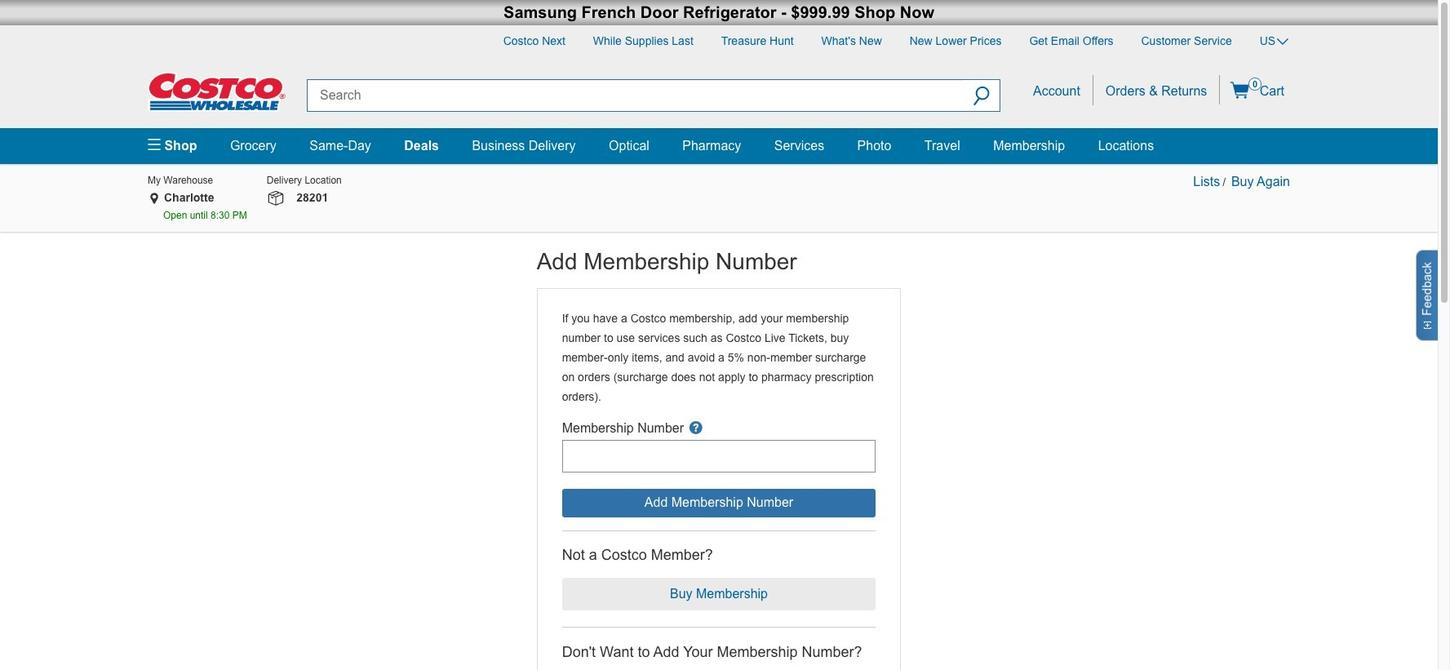 Task type: vqa. For each thing, say whether or not it's contained in the screenshot.
text box
no



Task type: locate. For each thing, give the bounding box(es) containing it.
Search text field
[[307, 79, 964, 111], [307, 79, 964, 111]]

help image
[[689, 422, 703, 436]]

None telephone field
[[562, 440, 876, 473]]

None button
[[562, 489, 876, 518], [562, 578, 876, 611], [562, 489, 876, 518], [562, 578, 876, 611]]



Task type: describe. For each thing, give the bounding box(es) containing it.
main element
[[148, 128, 1291, 164]]

costco us homepage image
[[148, 71, 287, 111]]

search image
[[974, 86, 990, 108]]



